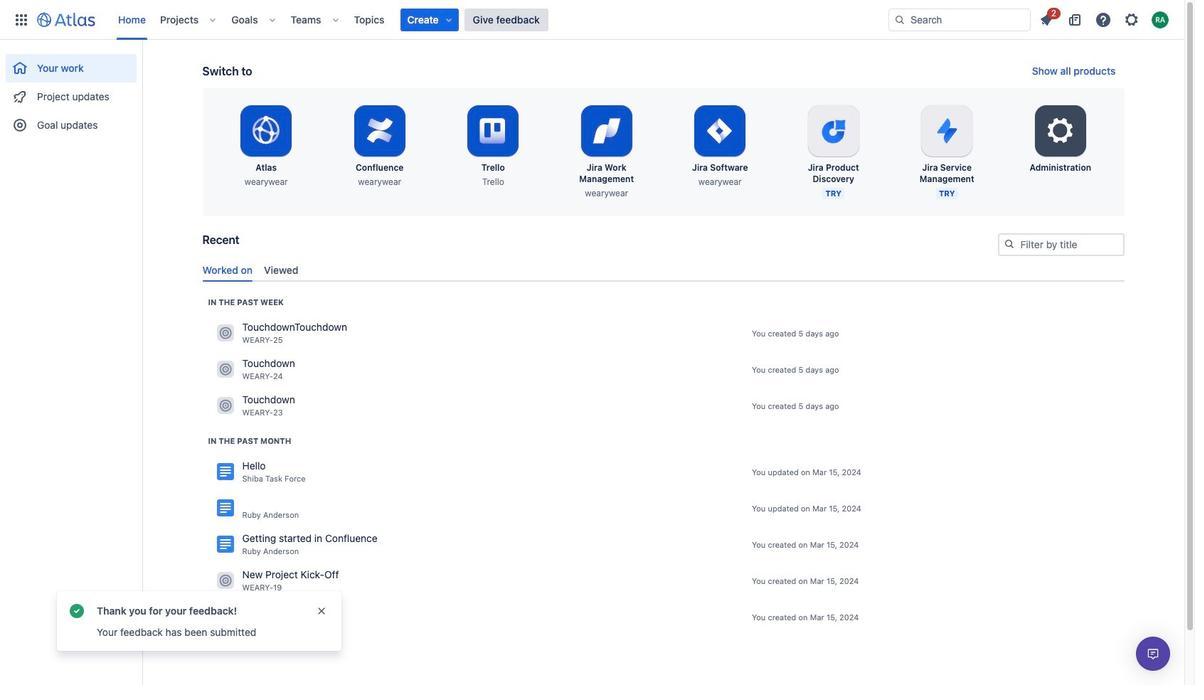 Task type: locate. For each thing, give the bounding box(es) containing it.
open intercom messenger image
[[1145, 645, 1162, 662]]

0 vertical spatial townsquare image
[[217, 325, 234, 342]]

dismiss image
[[316, 605, 327, 617]]

0 vertical spatial townsquare image
[[217, 397, 234, 414]]

2 vertical spatial confluence image
[[217, 536, 234, 553]]

settings image
[[1123, 11, 1140, 28], [1043, 114, 1077, 148]]

Filter by title field
[[999, 235, 1123, 255]]

group
[[6, 40, 137, 144]]

1 heading from the top
[[208, 297, 284, 308]]

0 horizontal spatial settings image
[[1043, 114, 1077, 148]]

notifications image
[[1038, 11, 1055, 28]]

1 confluence image from the top
[[217, 463, 234, 480]]

0 vertical spatial heading
[[208, 297, 284, 308]]

None search field
[[888, 8, 1031, 31]]

heading
[[208, 297, 284, 308], [208, 435, 291, 447]]

search image
[[1003, 238, 1015, 250]]

top element
[[9, 0, 888, 39]]

confluence image
[[217, 463, 234, 480], [217, 500, 234, 517], [217, 536, 234, 553]]

1 vertical spatial townsquare image
[[217, 608, 234, 626]]

1 vertical spatial townsquare image
[[217, 361, 234, 378]]

banner
[[0, 0, 1184, 40]]

2 vertical spatial townsquare image
[[217, 572, 234, 589]]

1 vertical spatial heading
[[208, 435, 291, 447]]

1 townsquare image from the top
[[217, 397, 234, 414]]

3 townsquare image from the top
[[217, 572, 234, 589]]

1 horizontal spatial settings image
[[1123, 11, 1140, 28]]

tab list
[[197, 258, 1130, 282]]

0 vertical spatial confluence image
[[217, 463, 234, 480]]

0 vertical spatial settings image
[[1123, 11, 1140, 28]]

1 vertical spatial confluence image
[[217, 500, 234, 517]]

townsquare image
[[217, 325, 234, 342], [217, 361, 234, 378], [217, 572, 234, 589]]

townsquare image
[[217, 397, 234, 414], [217, 608, 234, 626]]



Task type: describe. For each thing, give the bounding box(es) containing it.
2 townsquare image from the top
[[217, 361, 234, 378]]

2 townsquare image from the top
[[217, 608, 234, 626]]

1 vertical spatial settings image
[[1043, 114, 1077, 148]]

Search field
[[888, 8, 1031, 31]]

search image
[[894, 14, 906, 25]]

1 townsquare image from the top
[[217, 325, 234, 342]]

account image
[[1152, 11, 1169, 28]]

3 confluence image from the top
[[217, 536, 234, 553]]

help image
[[1095, 11, 1112, 28]]

2 heading from the top
[[208, 435, 291, 447]]

switch to... image
[[13, 11, 30, 28]]

2 confluence image from the top
[[217, 500, 234, 517]]



Task type: vqa. For each thing, say whether or not it's contained in the screenshot.
list to the right
no



